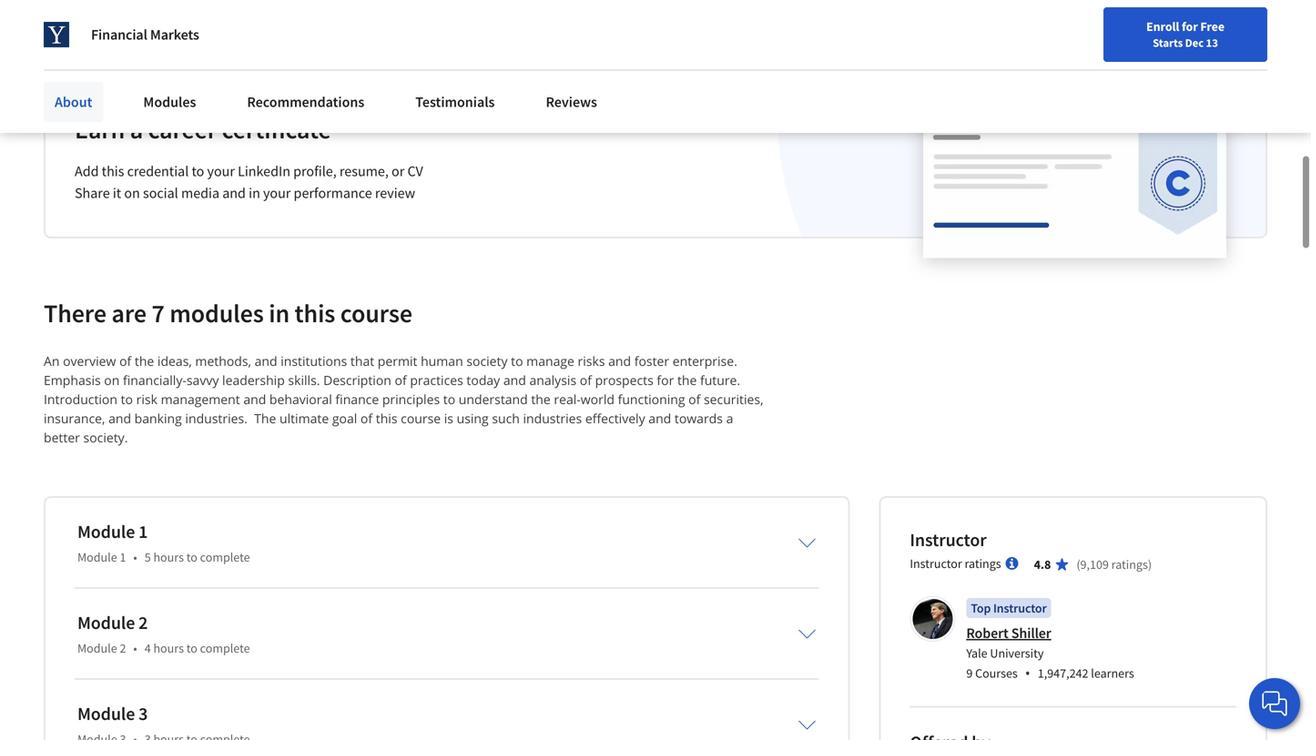 Task type: describe. For each thing, give the bounding box(es) containing it.
and up prospects
[[608, 353, 631, 370]]

earn
[[75, 114, 125, 145]]

practices
[[410, 372, 463, 389]]

hours for 2
[[153, 640, 184, 657]]

financial markets
[[91, 25, 199, 44]]

are
[[112, 298, 147, 329]]

1 horizontal spatial in
[[269, 298, 290, 329]]

to left risk
[[121, 391, 133, 408]]

skills.
[[288, 372, 320, 389]]

the
[[254, 410, 276, 427]]

module 3
[[77, 703, 148, 726]]

reviews
[[546, 93, 597, 111]]

an
[[44, 353, 60, 370]]

and up understand
[[503, 372, 526, 389]]

it
[[113, 184, 121, 202]]

0 vertical spatial a
[[130, 114, 143, 145]]

cv
[[407, 162, 423, 181]]

towards
[[675, 410, 723, 427]]

module for module 3
[[77, 703, 135, 726]]

social
[[143, 184, 178, 202]]

using
[[457, 410, 489, 427]]

coursera image
[[22, 15, 138, 44]]

understand
[[459, 391, 528, 408]]

world
[[581, 391, 615, 408]]

5
[[145, 549, 151, 566]]

add this credential to your linkedin profile, resume, or cv share it on social media and in your performance review
[[75, 162, 423, 202]]

shiller
[[1012, 624, 1052, 643]]

of down risks
[[580, 372, 592, 389]]

top
[[971, 600, 991, 617]]

industries.
[[185, 410, 248, 427]]

on inside an overview of the ideas, methods, and institutions that permit human society to manage risks and foster enterprise. emphasis on financially-savvy leadership skills. description of practices today and analysis of prospects for the future. introduction to risk management and behavioral finance principles to understand the real-world functioning of securities, insurance, and banking industries.  the ultimate goal of this course is using such industries effectively and towards a better society.
[[104, 372, 120, 389]]

institutions
[[281, 353, 347, 370]]

overview
[[63, 353, 116, 370]]

real-
[[554, 391, 581, 408]]

chat with us image
[[1260, 689, 1290, 719]]

better
[[44, 429, 80, 446]]

securities,
[[704, 391, 764, 408]]

ultimate
[[280, 410, 329, 427]]

ideas,
[[157, 353, 192, 370]]

financially-
[[123, 372, 187, 389]]

financial
[[91, 25, 147, 44]]

( 9,109 ratings )
[[1077, 557, 1152, 573]]

an overview of the ideas, methods, and institutions that permit human society to manage risks and foster enterprise. emphasis on financially-savvy leadership skills. description of practices today and analysis of prospects for the future. introduction to risk management and behavioral finance principles to understand the real-world functioning of securities, insurance, and banking industries.  the ultimate goal of this course is using such industries effectively and towards a better society.
[[44, 353, 767, 446]]

modules link
[[132, 82, 207, 122]]

module 3 button
[[63, 690, 831, 740]]

manage
[[527, 353, 575, 370]]

review
[[375, 184, 415, 202]]

9
[[967, 665, 973, 682]]

to inside module 2 module 2 • 4 hours to complete
[[186, 640, 197, 657]]

career
[[148, 114, 217, 145]]

enroll
[[1147, 18, 1180, 35]]

free
[[1201, 18, 1225, 35]]

1 vertical spatial 2
[[120, 640, 126, 657]]

today
[[467, 372, 500, 389]]

behavioral
[[269, 391, 332, 408]]

to right society on the top left of the page
[[511, 353, 523, 370]]

share
[[75, 184, 110, 202]]

add
[[75, 162, 99, 181]]

1 vertical spatial this
[[295, 298, 335, 329]]

for inside an overview of the ideas, methods, and institutions that permit human society to manage risks and foster enterprise. emphasis on financially-savvy leadership skills. description of practices today and analysis of prospects for the future. introduction to risk management and behavioral finance principles to understand the real-world functioning of securities, insurance, and banking industries.  the ultimate goal of this course is using such industries effectively and towards a better society.
[[657, 372, 674, 389]]

foster
[[634, 353, 669, 370]]

yale
[[967, 645, 988, 662]]

0 horizontal spatial ratings
[[965, 556, 1001, 572]]

1 horizontal spatial ratings
[[1112, 557, 1148, 573]]

markets
[[150, 25, 199, 44]]

enterprise.
[[673, 353, 737, 370]]

industries
[[523, 410, 582, 427]]

society
[[467, 353, 508, 370]]

0 vertical spatial 2
[[139, 612, 148, 634]]

is
[[444, 410, 453, 427]]

enroll for free starts dec 13
[[1147, 18, 1225, 50]]

a inside an overview of the ideas, methods, and institutions that permit human society to manage risks and foster enterprise. emphasis on financially-savvy leadership skills. description of practices today and analysis of prospects for the future. introduction to risk management and behavioral finance principles to understand the real-world functioning of securities, insurance, and banking industries.  the ultimate goal of this course is using such industries effectively and towards a better society.
[[726, 410, 733, 427]]

1 horizontal spatial your
[[263, 184, 291, 202]]

prospects
[[595, 372, 654, 389]]

0 horizontal spatial 1
[[120, 549, 126, 566]]

4
[[145, 640, 151, 657]]

of down permit
[[395, 372, 407, 389]]

risk
[[136, 391, 157, 408]]

there
[[44, 298, 107, 329]]

• for 1
[[133, 549, 137, 566]]

dec
[[1185, 36, 1204, 50]]

coursera career certificate image
[[923, 63, 1227, 257]]

top instructor robert shiller yale university 9 courses • 1,947,242 learners
[[967, 600, 1134, 683]]

4 module from the top
[[77, 640, 117, 657]]

and inside add this credential to your linkedin profile, resume, or cv share it on social media and in your performance review
[[222, 184, 246, 202]]



Task type: vqa. For each thing, say whether or not it's contained in the screenshot.
TOWARDS
yes



Task type: locate. For each thing, give the bounding box(es) containing it.
instructor up instructor ratings
[[910, 529, 987, 552]]

0 vertical spatial your
[[207, 162, 235, 181]]

a
[[130, 114, 143, 145], [726, 410, 733, 427]]

courses
[[975, 665, 1018, 682]]

1 vertical spatial a
[[726, 410, 733, 427]]

0 horizontal spatial 2
[[120, 640, 126, 657]]

and down functioning
[[649, 410, 671, 427]]

hours inside module 1 module 1 • 5 hours to complete
[[153, 549, 184, 566]]

this down principles
[[376, 410, 398, 427]]

robert shiller link
[[967, 624, 1052, 643]]

course inside an overview of the ideas, methods, and institutions that permit human society to manage risks and foster enterprise. emphasis on financially-savvy leadership skills. description of practices today and analysis of prospects for the future. introduction to risk management and behavioral finance principles to understand the real-world functioning of securities, insurance, and banking industries.  the ultimate goal of this course is using such industries effectively and towards a better society.
[[401, 410, 441, 427]]

complete for module 1
[[200, 549, 250, 566]]

course
[[340, 298, 412, 329], [401, 410, 441, 427]]

complete right 5
[[200, 549, 250, 566]]

finance
[[336, 391, 379, 408]]

that
[[351, 353, 374, 370]]

in down linkedin
[[249, 184, 260, 202]]

• for 2
[[133, 640, 137, 657]]

2 left 4
[[120, 640, 126, 657]]

1 horizontal spatial this
[[295, 298, 335, 329]]

functioning
[[618, 391, 685, 408]]

this up it
[[102, 162, 124, 181]]

0 horizontal spatial this
[[102, 162, 124, 181]]

a down securities,
[[726, 410, 733, 427]]

on inside add this credential to your linkedin profile, resume, or cv share it on social media and in your performance review
[[124, 184, 140, 202]]

to inside module 1 module 1 • 5 hours to complete
[[186, 549, 197, 566]]

starts
[[1153, 36, 1183, 50]]

• inside top instructor robert shiller yale university 9 courses • 1,947,242 learners
[[1025, 664, 1031, 683]]

0 vertical spatial in
[[249, 184, 260, 202]]

)
[[1148, 557, 1152, 573]]

2 vertical spatial •
[[1025, 664, 1031, 683]]

1 horizontal spatial for
[[1182, 18, 1198, 35]]

ratings up top
[[965, 556, 1001, 572]]

• inside module 1 module 1 • 5 hours to complete
[[133, 549, 137, 566]]

0 vertical spatial for
[[1182, 18, 1198, 35]]

• inside module 2 module 2 • 4 hours to complete
[[133, 640, 137, 657]]

1 vertical spatial in
[[269, 298, 290, 329]]

0 vertical spatial the
[[135, 353, 154, 370]]

for inside enroll for free starts dec 13
[[1182, 18, 1198, 35]]

this
[[102, 162, 124, 181], [295, 298, 335, 329], [376, 410, 398, 427]]

0 vertical spatial hours
[[153, 549, 184, 566]]

to right 4
[[186, 640, 197, 657]]

about
[[55, 93, 92, 111]]

1 vertical spatial for
[[657, 372, 674, 389]]

effectively
[[585, 410, 645, 427]]

complete right 4
[[200, 640, 250, 657]]

about link
[[44, 82, 103, 122]]

2 module from the top
[[77, 549, 117, 566]]

instructor for instructor
[[910, 529, 987, 552]]

your up media
[[207, 162, 235, 181]]

recommendations
[[247, 93, 365, 111]]

hours for 1
[[153, 549, 184, 566]]

there are 7 modules in this course
[[44, 298, 412, 329]]

module 2 module 2 • 4 hours to complete
[[77, 612, 250, 657]]

module 1 module 1 • 5 hours to complete
[[77, 521, 250, 566]]

menu item
[[963, 18, 1081, 77]]

testimonials
[[416, 93, 495, 111]]

this inside an overview of the ideas, methods, and institutions that permit human society to manage risks and foster enterprise. emphasis on financially-savvy leadership skills. description of practices today and analysis of prospects for the future. introduction to risk management and behavioral finance principles to understand the real-world functioning of securities, insurance, and banking industries.  the ultimate goal of this course is using such industries effectively and towards a better society.
[[376, 410, 398, 427]]

this up institutions
[[295, 298, 335, 329]]

0 horizontal spatial on
[[104, 372, 120, 389]]

future.
[[700, 372, 740, 389]]

permit
[[378, 353, 418, 370]]

ratings
[[965, 556, 1001, 572], [1112, 557, 1148, 573]]

3 module from the top
[[77, 612, 135, 634]]

to up media
[[192, 162, 204, 181]]

ratings right the 9,109
[[1112, 557, 1148, 573]]

emphasis
[[44, 372, 101, 389]]

society.
[[83, 429, 128, 446]]

0 vertical spatial this
[[102, 162, 124, 181]]

2 complete from the top
[[200, 640, 250, 657]]

complete inside module 2 module 2 • 4 hours to complete
[[200, 640, 250, 657]]

university
[[990, 645, 1044, 662]]

1 vertical spatial course
[[401, 410, 441, 427]]

of up towards
[[689, 391, 701, 408]]

1 hours from the top
[[153, 549, 184, 566]]

for
[[1182, 18, 1198, 35], [657, 372, 674, 389]]

module inside dropdown button
[[77, 703, 135, 726]]

complete inside module 1 module 1 • 5 hours to complete
[[200, 549, 250, 566]]

hours
[[153, 549, 184, 566], [153, 640, 184, 657]]

(
[[1077, 557, 1081, 573]]

5 module from the top
[[77, 703, 135, 726]]

robert shiller image
[[913, 599, 953, 639]]

the down enterprise.
[[677, 372, 697, 389]]

of
[[119, 353, 131, 370], [395, 372, 407, 389], [580, 372, 592, 389], [689, 391, 701, 408], [361, 410, 373, 427]]

0 vertical spatial complete
[[200, 549, 250, 566]]

module for module 2 module 2 • 4 hours to complete
[[77, 612, 135, 634]]

leadership
[[222, 372, 285, 389]]

to right 5
[[186, 549, 197, 566]]

human
[[421, 353, 463, 370]]

linkedin
[[238, 162, 290, 181]]

0 vertical spatial on
[[124, 184, 140, 202]]

1 up 5
[[139, 521, 148, 543]]

hours inside module 2 module 2 • 4 hours to complete
[[153, 640, 184, 657]]

4.8
[[1034, 557, 1051, 573]]

the up financially- at bottom left
[[135, 353, 154, 370]]

module for module 1 module 1 • 5 hours to complete
[[77, 521, 135, 543]]

3
[[139, 703, 148, 726]]

insurance,
[[44, 410, 105, 427]]

and down leadership
[[243, 391, 266, 408]]

1 left 5
[[120, 549, 126, 566]]

1 vertical spatial complete
[[200, 640, 250, 657]]

0 vertical spatial course
[[340, 298, 412, 329]]

modules
[[170, 298, 264, 329]]

instructor inside top instructor robert shiller yale university 9 courses • 1,947,242 learners
[[994, 600, 1047, 617]]

1 vertical spatial your
[[263, 184, 291, 202]]

1 horizontal spatial on
[[124, 184, 140, 202]]

on right it
[[124, 184, 140, 202]]

2
[[139, 612, 148, 634], [120, 640, 126, 657]]

modules
[[143, 93, 196, 111]]

course up "that"
[[340, 298, 412, 329]]

• left 5
[[133, 549, 137, 566]]

0 vertical spatial instructor
[[910, 529, 987, 552]]

hours right 5
[[153, 549, 184, 566]]

methods,
[[195, 353, 251, 370]]

a right the earn at the left of page
[[130, 114, 143, 145]]

1 vertical spatial the
[[677, 372, 697, 389]]

7
[[152, 298, 165, 329]]

analysis
[[530, 372, 577, 389]]

show notifications image
[[1100, 23, 1121, 45]]

2 vertical spatial the
[[531, 391, 551, 408]]

yale university image
[[44, 22, 69, 47]]

recommendations link
[[236, 82, 375, 122]]

9,109
[[1081, 557, 1109, 573]]

instructor up the robert shiller image
[[910, 556, 962, 572]]

of up financially- at bottom left
[[119, 353, 131, 370]]

robert
[[967, 624, 1009, 643]]

0 vertical spatial 1
[[139, 521, 148, 543]]

0 horizontal spatial your
[[207, 162, 235, 181]]

management
[[161, 391, 240, 408]]

your down linkedin
[[263, 184, 291, 202]]

such
[[492, 410, 520, 427]]

0 horizontal spatial a
[[130, 114, 143, 145]]

• down the university
[[1025, 664, 1031, 683]]

1 horizontal spatial 2
[[139, 612, 148, 634]]

course down principles
[[401, 410, 441, 427]]

the up industries on the left
[[531, 391, 551, 408]]

banking
[[134, 410, 182, 427]]

credential
[[127, 162, 189, 181]]

1 complete from the top
[[200, 549, 250, 566]]

media
[[181, 184, 220, 202]]

complete for module 2
[[200, 640, 250, 657]]

in
[[249, 184, 260, 202], [269, 298, 290, 329]]

or
[[392, 162, 405, 181]]

and right media
[[222, 184, 246, 202]]

certificate
[[222, 114, 331, 145]]

complete
[[200, 549, 250, 566], [200, 640, 250, 657]]

and up leadership
[[255, 353, 277, 370]]

description
[[323, 372, 391, 389]]

savvy
[[187, 372, 219, 389]]

2 vertical spatial instructor
[[994, 600, 1047, 617]]

instructor ratings
[[910, 556, 1001, 572]]

to inside add this credential to your linkedin profile, resume, or cv share it on social media and in your performance review
[[192, 162, 204, 181]]

of down finance
[[361, 410, 373, 427]]

1 vertical spatial •
[[133, 640, 137, 657]]

earn a career certificate
[[75, 114, 331, 145]]

to
[[192, 162, 204, 181], [511, 353, 523, 370], [121, 391, 133, 408], [443, 391, 455, 408], [186, 549, 197, 566], [186, 640, 197, 657]]

1 horizontal spatial the
[[531, 391, 551, 408]]

on down overview
[[104, 372, 120, 389]]

1 horizontal spatial a
[[726, 410, 733, 427]]

• left 4
[[133, 640, 137, 657]]

2 up 4
[[139, 612, 148, 634]]

instructor up robert shiller "link"
[[994, 600, 1047, 617]]

for up dec
[[1182, 18, 1198, 35]]

to up is
[[443, 391, 455, 408]]

and
[[222, 184, 246, 202], [255, 353, 277, 370], [608, 353, 631, 370], [503, 372, 526, 389], [243, 391, 266, 408], [108, 410, 131, 427], [649, 410, 671, 427]]

2 horizontal spatial this
[[376, 410, 398, 427]]

risks
[[578, 353, 605, 370]]

0 horizontal spatial in
[[249, 184, 260, 202]]

introduction
[[44, 391, 117, 408]]

hours right 4
[[153, 640, 184, 657]]

2 vertical spatial this
[[376, 410, 398, 427]]

1 module from the top
[[77, 521, 135, 543]]

1 vertical spatial 1
[[120, 549, 126, 566]]

1
[[139, 521, 148, 543], [120, 549, 126, 566]]

0 horizontal spatial for
[[657, 372, 674, 389]]

1 vertical spatial hours
[[153, 640, 184, 657]]

0 vertical spatial •
[[133, 549, 137, 566]]

•
[[133, 549, 137, 566], [133, 640, 137, 657], [1025, 664, 1031, 683]]

13
[[1206, 36, 1218, 50]]

2 horizontal spatial the
[[677, 372, 697, 389]]

instructor for instructor ratings
[[910, 556, 962, 572]]

in up institutions
[[269, 298, 290, 329]]

in inside add this credential to your linkedin profile, resume, or cv share it on social media and in your performance review
[[249, 184, 260, 202]]

1 horizontal spatial 1
[[139, 521, 148, 543]]

this inside add this credential to your linkedin profile, resume, or cv share it on social media and in your performance review
[[102, 162, 124, 181]]

for down foster
[[657, 372, 674, 389]]

2 hours from the top
[[153, 640, 184, 657]]

1 vertical spatial on
[[104, 372, 120, 389]]

0 horizontal spatial the
[[135, 353, 154, 370]]

principles
[[382, 391, 440, 408]]

and up the society.
[[108, 410, 131, 427]]

1 vertical spatial instructor
[[910, 556, 962, 572]]

reviews link
[[535, 82, 608, 122]]

learners
[[1091, 665, 1134, 682]]

1,947,242
[[1038, 665, 1089, 682]]



